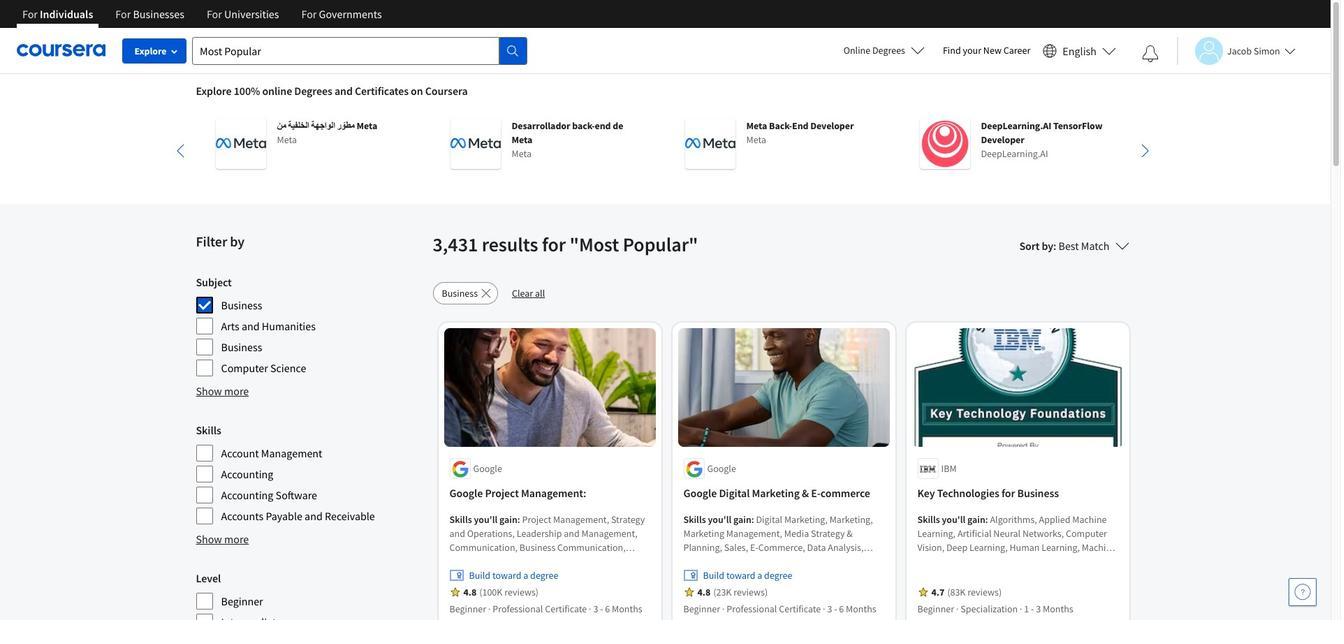 Task type: locate. For each thing, give the bounding box(es) containing it.
3 skills you'll gain : from the left
[[918, 514, 991, 527]]

0 vertical spatial developer
[[811, 120, 854, 132]]

0 vertical spatial and
[[335, 84, 353, 98]]

professional
[[493, 603, 543, 616], [727, 603, 777, 616]]

meta
[[357, 120, 378, 132], [747, 120, 768, 132], [277, 133, 297, 146], [512, 133, 533, 146], [747, 133, 767, 146], [512, 147, 532, 160]]

3 gain from the left
[[968, 514, 986, 527]]

2 build toward a degree from the left
[[703, 570, 793, 582]]

degree for management:
[[531, 570, 559, 582]]

الواجهة
[[311, 120, 335, 132]]

1 for from the left
[[22, 7, 38, 21]]

show more button down computer
[[196, 383, 249, 400]]

0 horizontal spatial gain
[[500, 514, 518, 527]]

1 horizontal spatial by
[[1042, 239, 1054, 253]]

1 6 from the left
[[605, 603, 610, 616]]

gain down project
[[500, 514, 518, 527]]

online degrees button
[[833, 35, 936, 66]]

:
[[1054, 239, 1057, 253], [518, 514, 520, 527], [752, 514, 755, 527], [986, 514, 989, 527]]

0 horizontal spatial by
[[230, 233, 245, 250]]

business down 3,431 on the top left of page
[[442, 287, 478, 300]]

1 months from the left
[[612, 603, 643, 616]]

by
[[230, 233, 245, 250], [1042, 239, 1054, 253]]

show more button for computer
[[196, 383, 249, 400]]

3 for from the left
[[207, 7, 222, 21]]

degrees
[[873, 44, 906, 57], [294, 84, 333, 98]]

0 horizontal spatial professional
[[493, 603, 543, 616]]

reviews) right (100k
[[505, 587, 539, 599]]

0 horizontal spatial degree
[[531, 570, 559, 582]]

computer science
[[221, 361, 306, 375]]

meta image
[[216, 119, 266, 169], [450, 119, 501, 169], [685, 119, 736, 169]]

business right technologies
[[1018, 487, 1060, 501]]

gain down technologies
[[968, 514, 986, 527]]

business inside the business button
[[442, 287, 478, 300]]

1 horizontal spatial explore
[[196, 84, 232, 98]]

arts
[[221, 319, 240, 333]]

and right arts
[[242, 319, 260, 333]]

for left governments
[[302, 7, 317, 21]]

specialization
[[961, 603, 1018, 616]]

1 horizontal spatial meta image
[[450, 119, 501, 169]]

skills
[[196, 424, 221, 437], [450, 514, 472, 527], [684, 514, 706, 527], [918, 514, 940, 527]]

meta image for meta back-end developer meta
[[685, 119, 736, 169]]

1 a from the left
[[524, 570, 529, 582]]

you'll down technologies
[[942, 514, 966, 527]]

1 vertical spatial explore
[[196, 84, 232, 98]]

show more button for accounts
[[196, 531, 249, 548]]

1 horizontal spatial skills you'll gain :
[[684, 514, 757, 527]]

2 horizontal spatial 3
[[1037, 603, 1041, 616]]

4 for from the left
[[302, 7, 317, 21]]

0 horizontal spatial meta image
[[216, 119, 266, 169]]

0 horizontal spatial skills you'll gain :
[[450, 514, 522, 527]]

1 show from the top
[[196, 384, 222, 398]]

degree up "4.8 (100k reviews)" at bottom left
[[531, 570, 559, 582]]

end
[[595, 120, 611, 132]]

1 horizontal spatial beginner · professional certificate · 3 - 6 months
[[684, 603, 877, 616]]

2 a from the left
[[758, 570, 763, 582]]

2 beginner · professional certificate · 3 - 6 months from the left
[[684, 603, 877, 616]]

skills you'll gain : down digital
[[684, 514, 757, 527]]

explore inside popup button
[[135, 45, 167, 57]]

1 3 from the left
[[594, 603, 598, 616]]

0 horizontal spatial reviews)
[[505, 587, 539, 599]]

for left "most
[[542, 232, 566, 257]]

2 build from the left
[[703, 570, 725, 582]]

1 vertical spatial more
[[224, 533, 249, 547]]

build toward a degree
[[469, 570, 559, 582], [703, 570, 793, 582]]

for left universities
[[207, 7, 222, 21]]

gain down digital
[[734, 514, 752, 527]]

4.7 (83k reviews)
[[932, 587, 1002, 599]]

2 vertical spatial and
[[305, 509, 323, 523]]

by for filter
[[230, 233, 245, 250]]

1 build toward a degree from the left
[[469, 570, 559, 582]]

0 horizontal spatial 4.8
[[464, 587, 477, 599]]

0 vertical spatial show
[[196, 384, 222, 398]]

a up "4.8 (100k reviews)" at bottom left
[[524, 570, 529, 582]]

2 certificate from the left
[[779, 603, 821, 616]]

deeplearning.ai
[[982, 120, 1052, 132], [982, 147, 1049, 160]]

show more down computer
[[196, 384, 249, 398]]

accounting up accounts
[[221, 489, 274, 502]]

2 gain from the left
[[734, 514, 752, 527]]

google digital marketing & e-commerce link
[[684, 485, 884, 502]]

6
[[605, 603, 610, 616], [840, 603, 844, 616]]

1 horizontal spatial toward
[[727, 570, 756, 582]]

by right filter
[[230, 233, 245, 250]]

2 horizontal spatial gain
[[968, 514, 986, 527]]

4.8 left (100k
[[464, 587, 477, 599]]

4.7
[[932, 587, 945, 599]]

4.8
[[464, 587, 477, 599], [698, 587, 711, 599]]

online degrees
[[844, 44, 906, 57]]

accounting for accounting
[[221, 468, 274, 482]]

1 horizontal spatial gain
[[734, 514, 752, 527]]

and up مطوّر
[[335, 84, 353, 98]]

2 6 from the left
[[840, 603, 844, 616]]

2 toward from the left
[[727, 570, 756, 582]]

explore left 100%
[[196, 84, 232, 98]]

e-
[[812, 487, 821, 501]]

gain for project
[[500, 514, 518, 527]]

2 horizontal spatial you'll
[[942, 514, 966, 527]]

0 vertical spatial show more button
[[196, 383, 249, 400]]

2 for from the left
[[116, 7, 131, 21]]

toward
[[493, 570, 522, 582], [727, 570, 756, 582]]

1
[[1025, 603, 1030, 616]]

0 horizontal spatial for
[[542, 232, 566, 257]]

skills you'll gain :
[[450, 514, 522, 527], [684, 514, 757, 527], [918, 514, 991, 527]]

1 toward from the left
[[493, 570, 522, 582]]

None search field
[[192, 37, 528, 65]]

business up arts
[[221, 298, 262, 312]]

for right technologies
[[1002, 487, 1016, 501]]

build toward a degree up "4.8 (100k reviews)" at bottom left
[[469, 570, 559, 582]]

2 months from the left
[[846, 603, 877, 616]]

1 4.8 from the left
[[464, 587, 477, 599]]

show for accounts
[[196, 533, 222, 547]]

receivable
[[325, 509, 375, 523]]

0 horizontal spatial months
[[612, 603, 643, 616]]

toward up 4.8 (23k reviews)
[[727, 570, 756, 582]]

0 horizontal spatial certificate
[[545, 603, 587, 616]]

1 horizontal spatial you'll
[[708, 514, 732, 527]]

0 vertical spatial deeplearning.ai
[[982, 120, 1052, 132]]

developer right deeplearning.ai image
[[982, 133, 1025, 146]]

2 horizontal spatial reviews)
[[968, 587, 1002, 599]]

1 horizontal spatial certificate
[[779, 603, 821, 616]]

3 you'll from the left
[[942, 514, 966, 527]]

professional down 4.8 (23k reviews)
[[727, 603, 777, 616]]

1 professional from the left
[[493, 603, 543, 616]]

0 horizontal spatial build
[[469, 570, 491, 582]]

1 vertical spatial for
[[1002, 487, 1016, 501]]

0 horizontal spatial and
[[242, 319, 260, 333]]

skills inside group
[[196, 424, 221, 437]]

show up level on the left bottom of page
[[196, 533, 222, 547]]

0 horizontal spatial you'll
[[474, 514, 498, 527]]

google left digital
[[684, 487, 717, 501]]

2 3 from the left
[[828, 603, 833, 616]]

account management
[[221, 447, 323, 461]]

explore for explore
[[135, 45, 167, 57]]

results
[[482, 232, 538, 257]]

1 horizontal spatial degree
[[765, 570, 793, 582]]

0 horizontal spatial build toward a degree
[[469, 570, 559, 582]]

2 you'll from the left
[[708, 514, 732, 527]]

1 reviews) from the left
[[505, 587, 539, 599]]

build toward a degree for project
[[469, 570, 559, 582]]

more down computer
[[224, 384, 249, 398]]

show more button down accounts
[[196, 531, 249, 548]]

2 show from the top
[[196, 533, 222, 547]]

1 beginner · professional certificate · 3 - 6 months from the left
[[450, 603, 643, 616]]

6 for google digital marketing & e-commerce
[[840, 603, 844, 616]]

0 horizontal spatial degrees
[[294, 84, 333, 98]]

1 horizontal spatial and
[[305, 509, 323, 523]]

4.8 for digital
[[698, 587, 711, 599]]

accounting down account
[[221, 468, 274, 482]]

2 skills you'll gain : from the left
[[684, 514, 757, 527]]

: down the google project management: at the bottom left of page
[[518, 514, 520, 527]]

you'll for technologies
[[942, 514, 966, 527]]

show more for accounts payable and receivable
[[196, 533, 249, 547]]

1 horizontal spatial 4.8
[[698, 587, 711, 599]]

2 4.8 from the left
[[698, 587, 711, 599]]

&
[[802, 487, 809, 501]]

professional down "4.8 (100k reviews)" at bottom left
[[493, 603, 543, 616]]

2 horizontal spatial -
[[1032, 603, 1035, 616]]

0 vertical spatial explore
[[135, 45, 167, 57]]

and
[[335, 84, 353, 98], [242, 319, 260, 333], [305, 509, 323, 523]]

0 vertical spatial accounting
[[221, 468, 274, 482]]

1 horizontal spatial for
[[1002, 487, 1016, 501]]

certificate for marketing
[[779, 603, 821, 616]]

build toward a degree up 4.8 (23k reviews)
[[703, 570, 793, 582]]

skills for google project management:
[[450, 514, 472, 527]]

3 · from the left
[[723, 603, 725, 616]]

الخلفية
[[288, 120, 309, 132]]

0 horizontal spatial toward
[[493, 570, 522, 582]]

2 professional from the left
[[727, 603, 777, 616]]

gain for technologies
[[968, 514, 986, 527]]

marketing
[[752, 487, 800, 501]]

1 show more button from the top
[[196, 383, 249, 400]]

1 horizontal spatial professional
[[727, 603, 777, 616]]

degrees right online on the right top
[[873, 44, 906, 57]]

1 horizontal spatial a
[[758, 570, 763, 582]]

beginner
[[221, 595, 263, 609], [450, 603, 487, 616], [684, 603, 721, 616], [918, 603, 955, 616]]

4 · from the left
[[823, 603, 826, 616]]

1 horizontal spatial degrees
[[873, 44, 906, 57]]

1 accounting from the top
[[221, 468, 274, 482]]

1 horizontal spatial developer
[[982, 133, 1025, 146]]

for for universities
[[207, 7, 222, 21]]

1 vertical spatial show more
[[196, 533, 249, 547]]

1 gain from the left
[[500, 514, 518, 527]]

for left individuals
[[22, 7, 38, 21]]

0 horizontal spatial -
[[600, 603, 603, 616]]

a for marketing
[[758, 570, 763, 582]]

1 · from the left
[[488, 603, 491, 616]]

skills you'll gain : down technologies
[[918, 514, 991, 527]]

reviews)
[[505, 587, 539, 599], [734, 587, 768, 599], [968, 587, 1002, 599]]

0 vertical spatial for
[[542, 232, 566, 257]]

2 - from the left
[[835, 603, 838, 616]]

by right sort
[[1042, 239, 1054, 253]]

1 horizontal spatial months
[[846, 603, 877, 616]]

you'll down digital
[[708, 514, 732, 527]]

2 degree from the left
[[765, 570, 793, 582]]

3 3 from the left
[[1037, 603, 1041, 616]]

3,431
[[433, 232, 478, 257]]

3 for marketing
[[828, 603, 833, 616]]

you'll down project
[[474, 514, 498, 527]]

clear all button
[[504, 282, 554, 305]]

2 show more from the top
[[196, 533, 249, 547]]

clear all
[[512, 287, 545, 300]]

show notifications image
[[1143, 45, 1159, 62]]

google up project
[[473, 463, 502, 476]]

1 vertical spatial degrees
[[294, 84, 333, 98]]

a for management:
[[524, 570, 529, 582]]

من
[[277, 120, 286, 132]]

1 vertical spatial developer
[[982, 133, 1025, 146]]

2 horizontal spatial and
[[335, 84, 353, 98]]

1 vertical spatial show
[[196, 533, 222, 547]]

explore button
[[122, 38, 187, 64]]

a up 4.8 (23k reviews)
[[758, 570, 763, 582]]

toward up "4.8 (100k reviews)" at bottom left
[[493, 570, 522, 582]]

best
[[1059, 239, 1079, 253]]

reviews) right (23k
[[734, 587, 768, 599]]

degrees right online on the left top
[[294, 84, 333, 98]]

4.8 left (23k
[[698, 587, 711, 599]]

1 horizontal spatial 3
[[828, 603, 833, 616]]

2 accounting from the top
[[221, 489, 274, 502]]

beginner · professional certificate · 3 - 6 months down "4.8 (100k reviews)" at bottom left
[[450, 603, 643, 616]]

1 more from the top
[[224, 384, 249, 398]]

1 vertical spatial accounting
[[221, 489, 274, 502]]

reviews) for marketing
[[734, 587, 768, 599]]

for for governments
[[302, 7, 317, 21]]

show down computer
[[196, 384, 222, 398]]

1 vertical spatial show more button
[[196, 531, 249, 548]]

0 horizontal spatial beginner · professional certificate · 3 - 6 months
[[450, 603, 643, 616]]

1 horizontal spatial reviews)
[[734, 587, 768, 599]]

3
[[594, 603, 598, 616], [828, 603, 833, 616], [1037, 603, 1041, 616]]

build up (100k
[[469, 570, 491, 582]]

show more down accounts
[[196, 533, 249, 547]]

4.8 for project
[[464, 587, 477, 599]]

1 show more from the top
[[196, 384, 249, 398]]

help center image
[[1295, 584, 1312, 601]]

1 degree from the left
[[531, 570, 559, 582]]

beginner · professional certificate · 3 - 6 months
[[450, 603, 643, 616], [684, 603, 877, 616]]

0 horizontal spatial 6
[[605, 603, 610, 616]]

1 horizontal spatial -
[[835, 603, 838, 616]]

show more
[[196, 384, 249, 398], [196, 533, 249, 547]]

for for individuals
[[22, 7, 38, 21]]

2 more from the top
[[224, 533, 249, 547]]

google up digital
[[708, 463, 737, 476]]

more down accounts
[[224, 533, 249, 547]]

: down 'key technologies for business'
[[986, 514, 989, 527]]

reviews) up specialization
[[968, 587, 1002, 599]]

subject
[[196, 275, 232, 289]]

2 reviews) from the left
[[734, 587, 768, 599]]

and down software
[[305, 509, 323, 523]]

: down marketing
[[752, 514, 755, 527]]

1 - from the left
[[600, 603, 603, 616]]

0 horizontal spatial a
[[524, 570, 529, 582]]

1 you'll from the left
[[474, 514, 498, 527]]

1 skills you'll gain : from the left
[[450, 514, 522, 527]]

by for sort
[[1042, 239, 1054, 253]]

3 meta image from the left
[[685, 119, 736, 169]]

degree up 4.8 (23k reviews)
[[765, 570, 793, 582]]

0 vertical spatial more
[[224, 384, 249, 398]]

0 horizontal spatial developer
[[811, 120, 854, 132]]

tensorflow
[[1054, 120, 1103, 132]]

1 certificate from the left
[[545, 603, 587, 616]]

0 vertical spatial degrees
[[873, 44, 906, 57]]

1 vertical spatial and
[[242, 319, 260, 333]]

2 show more button from the top
[[196, 531, 249, 548]]

1 horizontal spatial 6
[[840, 603, 844, 616]]

1 vertical spatial deeplearning.ai
[[982, 147, 1049, 160]]

beginner · professional certificate · 3 - 6 months down 4.8 (23k reviews)
[[684, 603, 877, 616]]

months
[[612, 603, 643, 616], [846, 603, 877, 616], [1043, 603, 1074, 616]]

accounts payable and receivable
[[221, 509, 375, 523]]

- for google digital marketing & e-commerce
[[835, 603, 838, 616]]

build up (23k
[[703, 570, 725, 582]]

all
[[535, 287, 545, 300]]

0 horizontal spatial explore
[[135, 45, 167, 57]]

accounts
[[221, 509, 264, 523]]

1 meta image from the left
[[216, 119, 266, 169]]

2 meta image from the left
[[450, 119, 501, 169]]

explore
[[135, 45, 167, 57], [196, 84, 232, 98]]

2 horizontal spatial months
[[1043, 603, 1074, 616]]

find your new career link
[[936, 42, 1038, 59]]

skills you'll gain : down project
[[450, 514, 522, 527]]

1 horizontal spatial build
[[703, 570, 725, 582]]

explore down for businesses
[[135, 45, 167, 57]]

commerce
[[821, 487, 871, 501]]

What do you want to learn? text field
[[192, 37, 500, 65]]

developer
[[811, 120, 854, 132], [982, 133, 1025, 146]]

0 vertical spatial show more
[[196, 384, 249, 398]]

beginner · professional certificate · 3 - 6 months for management:
[[450, 603, 643, 616]]

1 build from the left
[[469, 570, 491, 582]]

for left businesses
[[116, 7, 131, 21]]

more
[[224, 384, 249, 398], [224, 533, 249, 547]]

jacob simon button
[[1178, 37, 1296, 65]]

certificate
[[545, 603, 587, 616], [779, 603, 821, 616]]

certificates
[[355, 84, 409, 98]]

beginner inside level "group"
[[221, 595, 263, 609]]

developer right end
[[811, 120, 854, 132]]

0 horizontal spatial 3
[[594, 603, 598, 616]]

show more button
[[196, 383, 249, 400], [196, 531, 249, 548]]

for
[[542, 232, 566, 257], [1002, 487, 1016, 501]]

for individuals
[[22, 7, 93, 21]]

2 horizontal spatial meta image
[[685, 119, 736, 169]]

(83k
[[948, 587, 966, 599]]

toward for digital
[[727, 570, 756, 582]]

2 horizontal spatial skills you'll gain :
[[918, 514, 991, 527]]

1 horizontal spatial build toward a degree
[[703, 570, 793, 582]]

for universities
[[207, 7, 279, 21]]

and inside skills group
[[305, 509, 323, 523]]



Task type: describe. For each thing, give the bounding box(es) containing it.
individuals
[[40, 7, 93, 21]]

key technologies for business
[[918, 487, 1060, 501]]

your
[[963, 44, 982, 57]]

gain for digital
[[734, 514, 752, 527]]

technologies
[[938, 487, 1000, 501]]

skills group
[[196, 422, 425, 526]]

arts and humanities
[[221, 319, 316, 333]]

business up computer
[[221, 340, 262, 354]]

more for computer science
[[224, 384, 249, 398]]

clear
[[512, 287, 533, 300]]

5 · from the left
[[957, 603, 959, 616]]

popular"
[[623, 232, 698, 257]]

account
[[221, 447, 259, 461]]

google left project
[[450, 487, 483, 501]]

beginner · professional certificate · 3 - 6 months for marketing
[[684, 603, 877, 616]]

show for computer
[[196, 384, 222, 398]]

deeplearning.ai tensorflow developer deeplearning.ai
[[982, 120, 1103, 160]]

online
[[262, 84, 292, 98]]

project
[[485, 487, 519, 501]]

developer inside deeplearning.ai tensorflow developer deeplearning.ai
[[982, 133, 1025, 146]]

on
[[411, 84, 423, 98]]

4.8 (100k reviews)
[[464, 587, 539, 599]]

you'll for digital
[[708, 514, 732, 527]]

banner navigation
[[11, 0, 393, 38]]

months for google digital marketing & e-commerce
[[846, 603, 877, 616]]

months for google project management:
[[612, 603, 643, 616]]

business button
[[433, 282, 498, 305]]

meta image for desarrollador back-end de meta meta
[[450, 119, 501, 169]]

desarrollador back-end de meta meta
[[512, 120, 624, 160]]

2 · from the left
[[589, 603, 592, 616]]

certificate for management:
[[545, 603, 587, 616]]

3 months from the left
[[1043, 603, 1074, 616]]

business inside the 'key technologies for business' link
[[1018, 487, 1060, 501]]

100%
[[234, 84, 260, 98]]

accounting for accounting software
[[221, 489, 274, 502]]

1 deeplearning.ai from the top
[[982, 120, 1052, 132]]

4.8 (23k reviews)
[[698, 587, 768, 599]]

for businesses
[[116, 7, 184, 21]]

skills you'll gain : for digital
[[684, 514, 757, 527]]

sort by : best match
[[1020, 239, 1110, 253]]

google project management:
[[450, 487, 587, 501]]

for for results
[[542, 232, 566, 257]]

for for businesses
[[116, 7, 131, 21]]

desarrollador
[[512, 120, 571, 132]]

: for google digital marketing & e-commerce
[[752, 514, 755, 527]]

jacob simon
[[1228, 44, 1281, 57]]

more for accounts payable and receivable
[[224, 533, 249, 547]]

sort
[[1020, 239, 1040, 253]]

digital
[[719, 487, 750, 501]]

jacob
[[1228, 44, 1253, 57]]

skills you'll gain : for technologies
[[918, 514, 991, 527]]

universities
[[224, 7, 279, 21]]

3 for management:
[[594, 603, 598, 616]]

online
[[844, 44, 871, 57]]

skills you'll gain : for project
[[450, 514, 522, 527]]

key technologies for business link
[[918, 485, 1119, 502]]

3 - from the left
[[1032, 603, 1035, 616]]

end
[[793, 120, 809, 132]]

and inside subject group
[[242, 319, 260, 333]]

(23k
[[714, 587, 732, 599]]

coursera
[[425, 84, 468, 98]]

: left best
[[1054, 239, 1057, 253]]

level
[[196, 572, 221, 586]]

explore 100% online degrees and certificates on coursera
[[196, 84, 468, 98]]

management
[[261, 447, 323, 461]]

degrees inside 'dropdown button'
[[873, 44, 906, 57]]

build for project
[[469, 570, 491, 582]]

: for google project management:
[[518, 514, 520, 527]]

ibm
[[942, 463, 957, 476]]

simon
[[1254, 44, 1281, 57]]

show more for computer science
[[196, 384, 249, 398]]

مطوّر الواجهة الخلفية من meta meta
[[277, 120, 378, 146]]

match
[[1082, 239, 1110, 253]]

"most
[[570, 232, 619, 257]]

humanities
[[262, 319, 316, 333]]

6 for google project management:
[[605, 603, 610, 616]]

google project management: link
[[450, 485, 650, 502]]

(100k
[[480, 587, 503, 599]]

for for technologies
[[1002, 487, 1016, 501]]

english
[[1063, 44, 1097, 58]]

reviews) for management:
[[505, 587, 539, 599]]

filter by
[[196, 233, 245, 250]]

2 deeplearning.ai from the top
[[982, 147, 1049, 160]]

developer inside meta back-end developer meta
[[811, 120, 854, 132]]

filter
[[196, 233, 227, 250]]

skills for key technologies for business
[[918, 514, 940, 527]]

meta image for مطوّر الواجهة الخلفية من meta meta
[[216, 119, 266, 169]]

science
[[270, 361, 306, 375]]

computer
[[221, 361, 268, 375]]

level group
[[196, 570, 425, 621]]

3,431 results for "most popular"
[[433, 232, 698, 257]]

- for google project management:
[[600, 603, 603, 616]]

governments
[[319, 7, 382, 21]]

back-
[[769, 120, 793, 132]]

find your new career
[[943, 44, 1031, 57]]

accounting software
[[221, 489, 317, 502]]

payable
[[266, 509, 303, 523]]

professional for digital
[[727, 603, 777, 616]]

new
[[984, 44, 1002, 57]]

key
[[918, 487, 935, 501]]

build for digital
[[703, 570, 725, 582]]

deeplearning.ai image
[[920, 119, 970, 169]]

career
[[1004, 44, 1031, 57]]

you'll for project
[[474, 514, 498, 527]]

skills for google digital marketing & e-commerce
[[684, 514, 706, 527]]

back-
[[572, 120, 595, 132]]

subject group
[[196, 274, 425, 377]]

businesses
[[133, 7, 184, 21]]

meta back-end developer meta
[[747, 120, 854, 146]]

build toward a degree for digital
[[703, 570, 793, 582]]

management:
[[521, 487, 587, 501]]

مطوّر
[[337, 120, 355, 132]]

6 · from the left
[[1020, 603, 1023, 616]]

english button
[[1038, 28, 1122, 73]]

coursera image
[[17, 39, 106, 62]]

: for key technologies for business
[[986, 514, 989, 527]]

for governments
[[302, 7, 382, 21]]

degree for marketing
[[765, 570, 793, 582]]

toward for project
[[493, 570, 522, 582]]

professional for project
[[493, 603, 543, 616]]

de
[[613, 120, 624, 132]]

explore for explore 100% online degrees and certificates on coursera
[[196, 84, 232, 98]]

find
[[943, 44, 961, 57]]

3 reviews) from the left
[[968, 587, 1002, 599]]

beginner · specialization · 1 - 3 months
[[918, 603, 1074, 616]]



Task type: vqa. For each thing, say whether or not it's contained in the screenshot.
Course on the top
no



